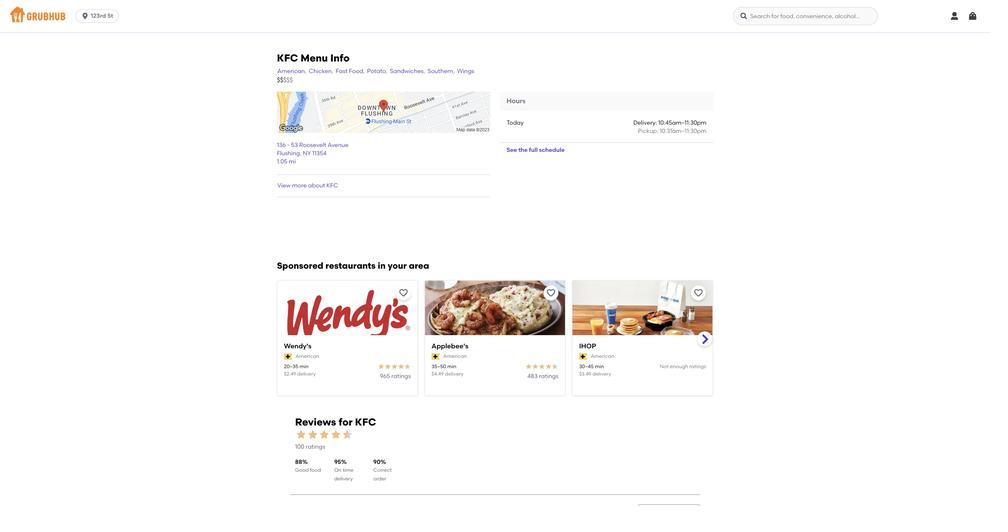 Task type: locate. For each thing, give the bounding box(es) containing it.
see the full schedule button
[[500, 143, 571, 158]]

min right 30–45
[[595, 364, 604, 370]]

save this restaurant image for applebee's
[[546, 289, 556, 298]]

min right 20–35
[[300, 364, 309, 370]]

kfc
[[277, 52, 298, 64], [327, 182, 338, 189], [355, 416, 376, 428]]

30–45 min $3.49 delivery
[[579, 364, 611, 377]]

schedule
[[539, 146, 565, 154]]

see the full schedule
[[507, 146, 565, 154]]

ihop link
[[579, 342, 706, 352]]

1 subscription pass image from the left
[[432, 353, 440, 360]]

1 horizontal spatial subscription pass image
[[579, 353, 588, 360]]

1 horizontal spatial min
[[447, 364, 456, 370]]

965 ratings
[[380, 373, 411, 380]]

$3.49
[[579, 371, 592, 377]]

st
[[107, 12, 113, 19]]

save this restaurant image for ihop
[[694, 289, 704, 298]]

american for wendy's
[[296, 354, 319, 359]]

0 horizontal spatial min
[[300, 364, 309, 370]]

min right 35–50
[[447, 364, 456, 370]]

delivery inside 20–35 min $2.49 delivery
[[297, 371, 316, 377]]

$$$$$
[[277, 76, 293, 84]]

about
[[308, 182, 325, 189]]

chicken, button
[[309, 67, 334, 76]]

area
[[409, 261, 429, 271]]

2 horizontal spatial save this restaurant button
[[691, 286, 706, 301]]

subscription pass image for ihop
[[579, 353, 588, 360]]

1.05
[[277, 158, 288, 165]]

ihop
[[579, 343, 596, 351]]

483
[[528, 373, 538, 380]]

delivery inside 35–50 min $4.49 delivery
[[445, 371, 464, 377]]

-
[[287, 142, 290, 149]]

your
[[388, 261, 407, 271]]

136
[[277, 142, 286, 149]]

delivery right the $4.49
[[445, 371, 464, 377]]

applebee's link
[[432, 342, 559, 352]]

save this restaurant image
[[399, 289, 409, 298], [546, 289, 556, 298], [694, 289, 704, 298]]

1 min from the left
[[300, 364, 309, 370]]

2 save this restaurant button from the left
[[544, 286, 559, 301]]

3 min from the left
[[595, 364, 604, 370]]

ihop logo image
[[573, 281, 713, 350]]

88 good food
[[295, 459, 321, 474]]

3 save this restaurant image from the left
[[694, 289, 704, 298]]

menu
[[301, 52, 328, 64]]

kfc up american,
[[277, 52, 298, 64]]

star icon image
[[378, 364, 385, 370], [385, 364, 391, 370], [391, 364, 398, 370], [398, 364, 404, 370], [404, 364, 411, 370], [404, 364, 411, 370], [526, 364, 532, 370], [532, 364, 539, 370], [539, 364, 545, 370], [545, 364, 552, 370], [552, 364, 559, 370], [552, 364, 559, 370], [295, 429, 307, 441], [307, 429, 318, 441], [318, 429, 330, 441], [330, 429, 341, 441], [341, 429, 353, 441], [341, 429, 353, 441]]

potato, button
[[367, 67, 388, 76]]

applebee's
[[432, 343, 469, 351]]

wendy's logo image
[[277, 281, 418, 350]]

delivery inside 30–45 min $3.49 delivery
[[593, 371, 611, 377]]

ratings right 483
[[539, 373, 559, 380]]

not enough ratings
[[660, 364, 706, 370]]

0 horizontal spatial kfc
[[277, 52, 298, 64]]

123rd st
[[91, 12, 113, 19]]

30–45
[[579, 364, 594, 370]]

1 horizontal spatial american
[[443, 354, 467, 359]]

2 horizontal spatial save this restaurant image
[[694, 289, 704, 298]]

90 correct order
[[373, 459, 392, 482]]

subscription pass image for applebee's
[[432, 353, 440, 360]]

min inside 30–45 min $3.49 delivery
[[595, 364, 604, 370]]

ratings right 100
[[306, 444, 325, 451]]

delivery right $2.49
[[297, 371, 316, 377]]

123rd
[[91, 12, 106, 19]]

see
[[507, 146, 517, 154]]

correct
[[373, 468, 392, 474]]

kfc right for
[[355, 416, 376, 428]]

svg image
[[950, 11, 960, 21], [81, 12, 89, 20]]

the
[[519, 146, 528, 154]]

save this restaurant button for applebee's
[[544, 286, 559, 301]]

pickup: 10:31am–11:30pm
[[638, 128, 707, 135]]

3 save this restaurant button from the left
[[691, 286, 706, 301]]

483 ratings
[[528, 373, 559, 380]]

delivery for applebee's
[[445, 371, 464, 377]]

enough
[[670, 364, 688, 370]]

subscription pass image up 35–50
[[432, 353, 440, 360]]

wings button
[[457, 67, 475, 76]]

1 horizontal spatial save this restaurant button
[[544, 286, 559, 301]]

ratings right 965
[[392, 373, 411, 380]]

delivery down the time
[[334, 476, 353, 482]]

1 save this restaurant image from the left
[[399, 289, 409, 298]]

american down applebee's at the bottom left of the page
[[443, 354, 467, 359]]

3 american from the left
[[591, 354, 615, 359]]

0 horizontal spatial subscription pass image
[[432, 353, 440, 360]]

0 horizontal spatial save this restaurant image
[[399, 289, 409, 298]]

0 horizontal spatial save this restaurant button
[[396, 286, 411, 301]]

info
[[330, 52, 350, 64]]

american
[[296, 354, 319, 359], [443, 354, 467, 359], [591, 354, 615, 359]]

95 on time delivery
[[334, 459, 354, 482]]

1 horizontal spatial save this restaurant image
[[546, 289, 556, 298]]

subscription pass image
[[432, 353, 440, 360], [579, 353, 588, 360]]

potato,
[[367, 68, 388, 75]]

2 horizontal spatial min
[[595, 364, 604, 370]]

delivery for ihop
[[593, 371, 611, 377]]

wendy's link
[[284, 342, 411, 352]]

save this restaurant button
[[396, 286, 411, 301], [544, 286, 559, 301], [691, 286, 706, 301]]

53
[[291, 142, 298, 149]]

0 vertical spatial kfc
[[277, 52, 298, 64]]

min inside 20–35 min $2.49 delivery
[[300, 364, 309, 370]]

min for wendy's
[[300, 364, 309, 370]]

delivery:
[[634, 119, 657, 126]]

kfc right about
[[327, 182, 338, 189]]

0 horizontal spatial svg image
[[81, 12, 89, 20]]

2 min from the left
[[447, 364, 456, 370]]

2 horizontal spatial kfc
[[355, 416, 376, 428]]

2 american from the left
[[443, 354, 467, 359]]

1 save this restaurant button from the left
[[396, 286, 411, 301]]

136 - 53 roosevelt avenue flushing , ny 11354 1.05 mi
[[277, 142, 349, 165]]

2 subscription pass image from the left
[[579, 353, 588, 360]]

ratings
[[690, 364, 706, 370], [392, 373, 411, 380], [539, 373, 559, 380], [306, 444, 325, 451]]

1 horizontal spatial svg image
[[950, 11, 960, 21]]

fast food, button
[[335, 67, 365, 76]]

food,
[[349, 68, 365, 75]]

american down wendy's
[[296, 354, 319, 359]]

svg image
[[968, 11, 978, 21], [740, 12, 748, 20]]

1 horizontal spatial svg image
[[968, 11, 978, 21]]

southern,
[[428, 68, 455, 75]]

0 horizontal spatial american
[[296, 354, 319, 359]]

delivery
[[297, 371, 316, 377], [445, 371, 464, 377], [593, 371, 611, 377], [334, 476, 353, 482]]

Search for food, convenience, alcohol... search field
[[734, 7, 878, 25]]

min
[[300, 364, 309, 370], [447, 364, 456, 370], [595, 364, 604, 370]]

today
[[507, 119, 524, 126]]

delivery: 10:45am–11:30pm
[[634, 119, 707, 126]]

35–50 min $4.49 delivery
[[432, 364, 464, 377]]

2 horizontal spatial american
[[591, 354, 615, 359]]

delivery right the $3.49
[[593, 371, 611, 377]]

view more about kfc
[[277, 182, 338, 189]]

2 save this restaurant image from the left
[[546, 289, 556, 298]]

american up 30–45 min $3.49 delivery
[[591, 354, 615, 359]]

1 vertical spatial kfc
[[327, 182, 338, 189]]

123rd st button
[[76, 10, 122, 23]]

subscription pass image up 30–45
[[579, 353, 588, 360]]

1 american from the left
[[296, 354, 319, 359]]

pickup:
[[638, 128, 659, 135]]

min inside 35–50 min $4.49 delivery
[[447, 364, 456, 370]]

ratings for 483 ratings
[[539, 373, 559, 380]]



Task type: describe. For each thing, give the bounding box(es) containing it.
95
[[334, 459, 341, 466]]

not
[[660, 364, 669, 370]]

order
[[373, 476, 386, 482]]

sponsored restaurants in your area
[[277, 261, 429, 271]]

965
[[380, 373, 390, 380]]

food
[[310, 468, 321, 474]]

wings
[[457, 68, 474, 75]]

kfc menu info
[[277, 52, 350, 64]]

american, button
[[277, 67, 307, 76]]

,
[[300, 150, 302, 157]]

$4.49
[[432, 371, 444, 377]]

full
[[529, 146, 538, 154]]

for
[[339, 416, 353, 428]]

flushing
[[277, 150, 300, 157]]

delivery inside '95 on time delivery'
[[334, 476, 353, 482]]

ny
[[303, 150, 311, 157]]

roosevelt
[[299, 142, 326, 149]]

min for applebee's
[[447, 364, 456, 370]]

time
[[343, 468, 354, 474]]

90
[[373, 459, 381, 466]]

applebee's logo image
[[425, 281, 565, 350]]

hours
[[507, 97, 526, 105]]

35–50
[[432, 364, 446, 370]]

mi
[[289, 158, 296, 165]]

88
[[295, 459, 302, 466]]

20–35
[[284, 364, 299, 370]]

chicken,
[[309, 68, 333, 75]]

sandwiches,
[[390, 68, 425, 75]]

more
[[292, 182, 307, 189]]

100 ratings
[[295, 444, 325, 451]]

reviews
[[295, 416, 336, 428]]

10:45am–11:30pm
[[659, 119, 707, 126]]

100
[[295, 444, 304, 451]]

reviews for kfc
[[295, 416, 376, 428]]

$2.49
[[284, 371, 296, 377]]

ratings for 100 ratings
[[306, 444, 325, 451]]

0 horizontal spatial svg image
[[740, 12, 748, 20]]

american, chicken, fast food, potato, sandwiches, southern, wings
[[277, 68, 474, 75]]

sandwiches, button
[[390, 67, 426, 76]]

american for applebee's
[[443, 354, 467, 359]]

subscription pass image
[[284, 353, 292, 360]]

restaurants
[[326, 261, 376, 271]]

american for ihop
[[591, 354, 615, 359]]

sponsored
[[277, 261, 324, 271]]

save this restaurant button for wendy's
[[396, 286, 411, 301]]

view
[[277, 182, 291, 189]]

delivery for wendy's
[[297, 371, 316, 377]]

american,
[[277, 68, 306, 75]]

ratings right enough
[[690, 364, 706, 370]]

11354
[[312, 150, 327, 157]]

good
[[295, 468, 309, 474]]

svg image inside 123rd st button
[[81, 12, 89, 20]]

save this restaurant image for wendy's
[[399, 289, 409, 298]]

wendy's
[[284, 343, 312, 351]]

ratings for 965 ratings
[[392, 373, 411, 380]]

avenue
[[328, 142, 349, 149]]

20–35 min $2.49 delivery
[[284, 364, 316, 377]]

2 vertical spatial kfc
[[355, 416, 376, 428]]

min for ihop
[[595, 364, 604, 370]]

on
[[334, 468, 342, 474]]

1 horizontal spatial kfc
[[327, 182, 338, 189]]

southern, button
[[427, 67, 455, 76]]

10:31am–11:30pm
[[660, 128, 707, 135]]

in
[[378, 261, 386, 271]]

main navigation navigation
[[0, 0, 990, 32]]

fast
[[336, 68, 348, 75]]

save this restaurant button for ihop
[[691, 286, 706, 301]]

$$
[[277, 76, 283, 84]]



Task type: vqa. For each thing, say whether or not it's contained in the screenshot.
restaurants
yes



